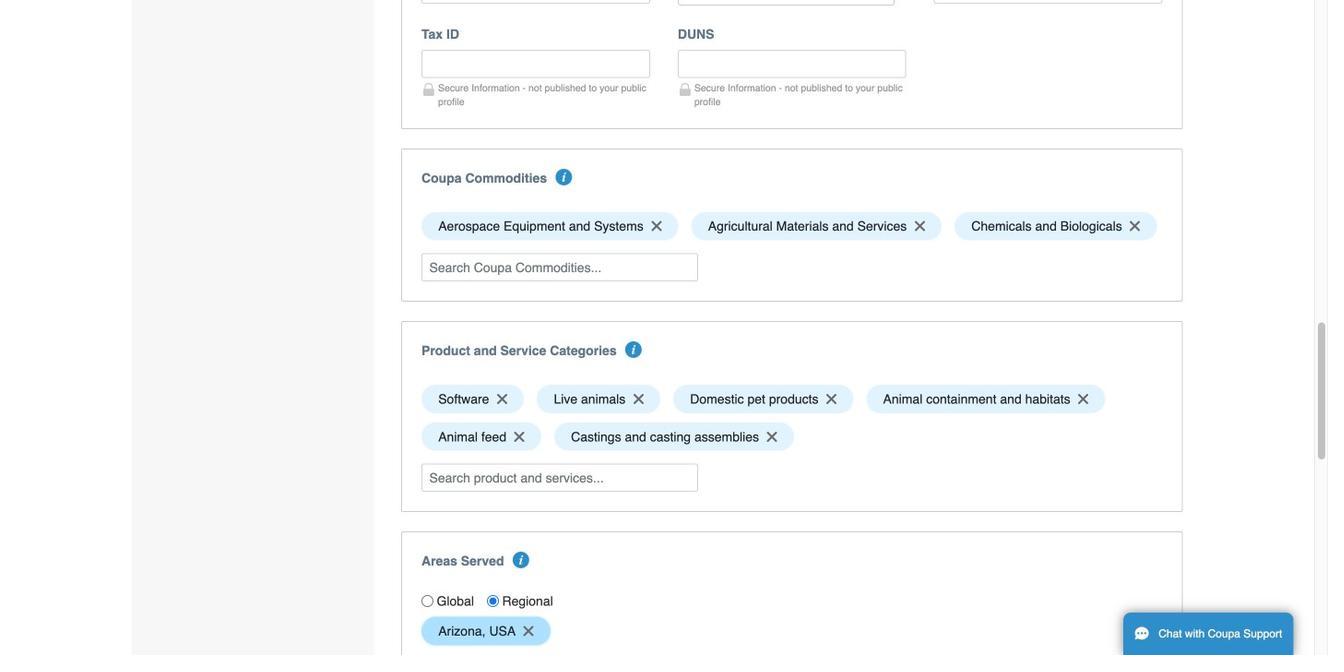 Task type: vqa. For each thing, say whether or not it's contained in the screenshot.
the is in the what is your scope 1 emissions footprint?
no



Task type: describe. For each thing, give the bounding box(es) containing it.
option inside the selected areas "list box"
[[422, 617, 551, 645]]

0 vertical spatial additional information image
[[556, 169, 572, 185]]

1 vertical spatial additional information image
[[625, 341, 642, 358]]

additional information image
[[513, 552, 529, 568]]

selected list box for the top additional information icon
[[415, 207, 1169, 245]]

selected areas list box
[[415, 612, 1169, 650]]



Task type: locate. For each thing, give the bounding box(es) containing it.
2 selected list box from the top
[[415, 380, 1169, 455]]

None text field
[[934, 0, 1163, 3], [678, 50, 907, 78], [934, 0, 1163, 3], [678, 50, 907, 78]]

selected list box
[[415, 207, 1169, 245], [415, 380, 1169, 455]]

0 vertical spatial selected list box
[[415, 207, 1169, 245]]

selected list box for additional information icon to the bottom
[[415, 380, 1169, 455]]

0 horizontal spatial additional information image
[[556, 169, 572, 185]]

None text field
[[422, 50, 650, 78]]

1 vertical spatial selected list box
[[415, 380, 1169, 455]]

1 selected list box from the top
[[415, 207, 1169, 245]]

additional information image
[[556, 169, 572, 185], [625, 341, 642, 358]]

option
[[422, 212, 679, 240], [692, 212, 942, 240], [955, 212, 1157, 240], [422, 385, 524, 413], [537, 385, 661, 413], [674, 385, 854, 413], [867, 385, 1106, 413], [422, 422, 542, 451], [554, 422, 794, 451], [422, 617, 551, 645]]

1 horizontal spatial additional information image
[[625, 341, 642, 358]]

None radio
[[422, 595, 434, 607], [487, 595, 499, 607], [422, 595, 434, 607], [487, 595, 499, 607]]



